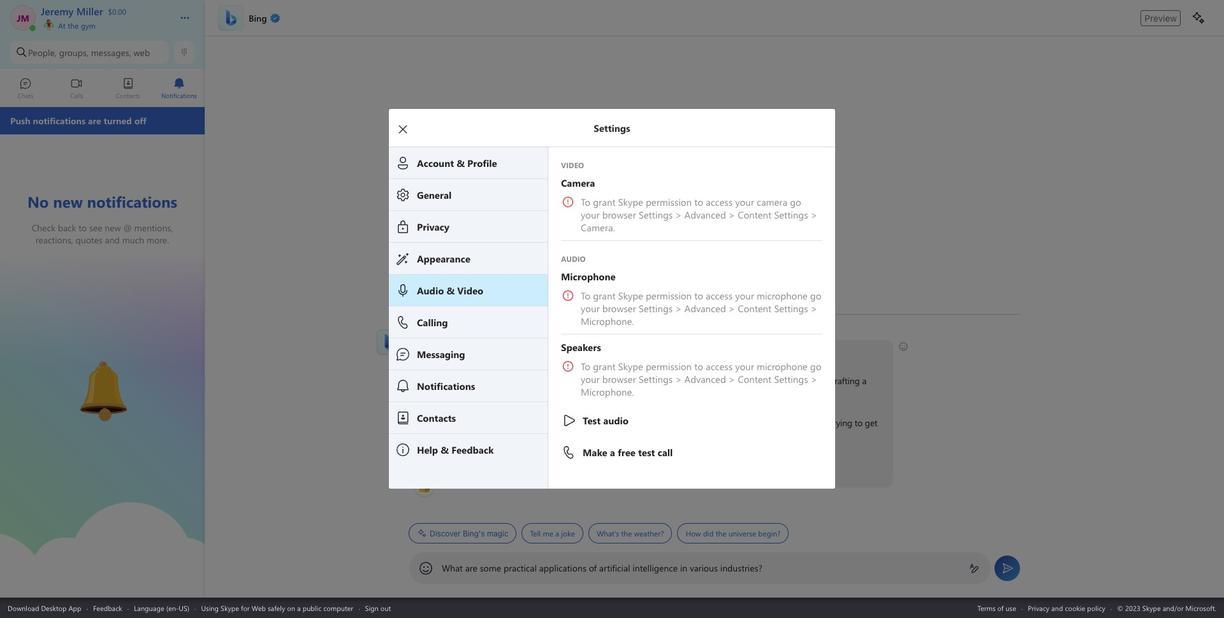Task type: vqa. For each thing, say whether or not it's contained in the screenshot.
the left type
yes



Task type: locate. For each thing, give the bounding box(es) containing it.
1 vertical spatial microphone
[[757, 360, 808, 373]]

of up kids.
[[481, 375, 489, 387]]

1 horizontal spatial me
[[543, 529, 554, 539]]

2 vertical spatial advanced
[[685, 373, 726, 386]]

of left artificial
[[589, 563, 597, 575]]

1 vertical spatial to grant skype permission to access your microphone go your browser settings > advanced > content settings > microphone.
[[581, 360, 824, 399]]

1 horizontal spatial of
[[589, 563, 597, 575]]

grant inside 'to grant skype permission to access your camera go your browser settings > advanced > content settings > camera.'
[[593, 196, 616, 209]]

3 content from the top
[[738, 373, 772, 386]]

0 horizontal spatial i
[[516, 347, 519, 359]]

me inside button
[[543, 529, 554, 539]]

start
[[471, 459, 488, 471]]

to inside 'to grant skype permission to access your camera go your browser settings > advanced > content settings > camera.'
[[695, 196, 703, 209]]

2 vertical spatial grant
[[593, 360, 616, 373]]

in left various
[[680, 563, 688, 575]]

sometimes
[[560, 417, 603, 429]]

any
[[446, 375, 460, 387]]

0 vertical spatial advanced
[[685, 209, 726, 221]]

settings
[[639, 209, 673, 221], [774, 209, 808, 221], [639, 302, 673, 315], [774, 302, 808, 315], [639, 373, 673, 386], [774, 373, 808, 386]]

i'm left just
[[800, 417, 812, 429]]

2 i'm from the left
[[496, 417, 508, 429]]

1 horizontal spatial i
[[605, 417, 607, 429]]

browser
[[603, 209, 636, 221], [603, 302, 636, 315], [603, 373, 636, 386]]

a left joke
[[556, 529, 559, 539]]

at the gym button
[[41, 18, 167, 31]]

finding
[[543, 375, 570, 387]]

1 vertical spatial microphone.
[[581, 386, 634, 399]]

1 vertical spatial access
[[706, 290, 733, 302]]

microphone. up (smileeyes) at the bottom of the page
[[581, 315, 634, 328]]

i'm left an on the bottom left
[[416, 417, 428, 429]]

type right over, at the left bottom
[[510, 459, 527, 471]]

weather?
[[634, 529, 664, 539]]

2 vertical spatial me
[[543, 529, 554, 539]]

a right drafting
[[862, 375, 867, 387]]

1 content from the top
[[738, 209, 772, 221]]

this
[[434, 347, 448, 359]]

0 vertical spatial you
[[540, 347, 554, 359]]

people,
[[28, 46, 57, 58]]

i right the can
[[516, 347, 519, 359]]

you right if
[[423, 459, 437, 471]]

for
[[732, 375, 743, 387], [437, 389, 448, 401], [241, 604, 250, 613]]

content inside 'to grant skype permission to access your camera go your browser settings > advanced > content settings > camera.'
[[738, 209, 772, 221]]

microphone. up might
[[581, 386, 634, 399]]

i'm right 'so' on the left bottom of page
[[496, 417, 508, 429]]

9:24
[[428, 329, 442, 339]]

the right what's
[[621, 529, 632, 539]]

get left mad
[[740, 417, 753, 429]]

grant up (smileeyes) at the bottom of the page
[[593, 290, 616, 302]]

to grant skype permission to access your microphone go your browser settings > advanced > content settings > microphone.
[[581, 290, 824, 328], [581, 360, 824, 399]]

computer
[[324, 604, 353, 613]]

me right tell
[[543, 529, 554, 539]]

1 access from the top
[[706, 196, 733, 209]]

skype
[[618, 196, 643, 209], [618, 290, 643, 302], [618, 360, 643, 373], [221, 604, 239, 613]]

me left any
[[432, 375, 444, 387]]

Type a message text field
[[442, 563, 959, 575]]

in up with
[[643, 375, 649, 387]]

for right story at the left of page
[[437, 389, 448, 401]]

to up today?
[[581, 290, 591, 302]]

0 vertical spatial how
[[481, 347, 498, 359]]

terms of use
[[978, 604, 1017, 613]]

you
[[540, 347, 554, 359], [423, 459, 437, 471]]

1 to from the top
[[581, 196, 591, 209]]

0 horizontal spatial how
[[481, 347, 498, 359]]

2 horizontal spatial the
[[716, 529, 727, 539]]

1 get from the left
[[740, 417, 753, 429]]

1 vertical spatial content
[[738, 302, 772, 315]]

2 get from the left
[[865, 417, 878, 429]]

content
[[738, 209, 772, 221], [738, 302, 772, 315], [738, 373, 772, 386]]

privacy
[[1028, 604, 1050, 613]]

2 horizontal spatial a
[[862, 375, 867, 387]]

0 vertical spatial microphone
[[757, 290, 808, 302]]

1 vertical spatial groups,
[[509, 389, 538, 401]]

tab list
[[0, 72, 205, 107]]

0 horizontal spatial the
[[68, 20, 79, 31]]

the
[[68, 20, 79, 31], [621, 529, 632, 539], [716, 529, 727, 539]]

0 vertical spatial of
[[481, 375, 489, 387]]

using skype for web safely on a public computer link
[[201, 604, 353, 613]]

what's the weather?
[[597, 529, 664, 539]]

0 vertical spatial microphone.
[[581, 315, 634, 328]]

2 horizontal spatial i'm
[[800, 417, 812, 429]]

the inside button
[[621, 529, 632, 539]]

on
[[287, 604, 295, 613]]

me
[[432, 375, 444, 387], [627, 389, 639, 401], [543, 529, 554, 539]]

1 grant from the top
[[593, 196, 616, 209]]

how
[[481, 347, 498, 359], [686, 529, 701, 539]]

0 vertical spatial to grant skype permission to access your microphone go your browser settings > advanced > content settings > microphone.
[[581, 290, 824, 328]]

0 vertical spatial grant
[[593, 196, 616, 209]]

1 vertical spatial grant
[[593, 290, 616, 302]]

2 microphone from the top
[[757, 360, 808, 373]]

1 advanced from the top
[[685, 209, 726, 221]]

for right itinerary
[[732, 375, 743, 387]]

tell me a joke button
[[522, 524, 584, 544]]

using
[[201, 604, 219, 613]]

for left web
[[241, 604, 250, 613]]

2 horizontal spatial me
[[627, 389, 639, 401]]

0 vertical spatial type
[[462, 375, 479, 387]]

desktop
[[41, 604, 67, 613]]

1 vertical spatial permission
[[646, 290, 692, 302]]

2 vertical spatial access
[[706, 360, 733, 373]]

grant up camera.
[[593, 196, 616, 209]]

your
[[735, 196, 754, 209], [581, 209, 600, 221], [735, 290, 754, 302], [581, 302, 600, 315], [735, 360, 754, 373], [581, 373, 600, 386], [745, 375, 762, 387]]

the right at
[[68, 20, 79, 31]]

drafting
[[830, 375, 860, 387]]

microphone.
[[581, 315, 634, 328], [581, 386, 634, 399]]

2 access from the top
[[706, 290, 733, 302]]

people, groups, messages, web button
[[10, 41, 169, 64]]

tell
[[530, 529, 541, 539]]

0 horizontal spatial you
[[423, 459, 437, 471]]

newtopic
[[529, 459, 565, 471]]

0 horizontal spatial me
[[432, 375, 444, 387]]

1 horizontal spatial get
[[865, 417, 878, 429]]

something
[[649, 417, 690, 429]]

me left with
[[627, 389, 639, 401]]

0 vertical spatial a
[[862, 375, 867, 387]]

how did the universe begin? button
[[678, 524, 789, 544]]

i inside ask me any type of question, like finding vegan restaurants in cambridge, itinerary for your trip to europe or drafting a story for curious kids. in groups, remember to mention me with @bing. i'm an ai preview, so i'm still learning. sometimes i might say something weird. don't get mad at me, i'm just trying to get better! if you want to start over, type
[[605, 417, 607, 429]]

0 vertical spatial for
[[732, 375, 743, 387]]

0 vertical spatial groups,
[[59, 46, 89, 58]]

@bing.
[[659, 389, 687, 401]]

1 horizontal spatial i'm
[[496, 417, 508, 429]]

a inside button
[[556, 529, 559, 539]]

messages,
[[91, 46, 131, 58]]

of
[[481, 375, 489, 387], [589, 563, 597, 575], [998, 604, 1004, 613]]

1 vertical spatial a
[[556, 529, 559, 539]]

bing's
[[463, 529, 485, 539]]

1 horizontal spatial in
[[680, 563, 688, 575]]

1 browser from the top
[[603, 209, 636, 221]]

you inside ask me any type of question, like finding vegan restaurants in cambridge, itinerary for your trip to europe or drafting a story for curious kids. in groups, remember to mention me with @bing. i'm an ai preview, so i'm still learning. sometimes i might say something weird. don't get mad at me, i'm just trying to get better! if you want to start over, type
[[423, 459, 437, 471]]

3 permission from the top
[[646, 360, 692, 373]]

go
[[790, 196, 802, 209], [810, 290, 822, 302], [810, 360, 822, 373]]

grant down (smileeyes) at the bottom of the page
[[593, 360, 616, 373]]

you right help
[[540, 347, 554, 359]]

0 vertical spatial browser
[[603, 209, 636, 221]]

a right on
[[297, 604, 301, 613]]

0 vertical spatial me
[[432, 375, 444, 387]]

i left might
[[605, 417, 607, 429]]

1 horizontal spatial a
[[556, 529, 559, 539]]

1 horizontal spatial type
[[510, 459, 527, 471]]

me,
[[784, 417, 798, 429]]

1 vertical spatial type
[[510, 459, 527, 471]]

camera.
[[581, 221, 615, 234]]

and
[[1052, 604, 1063, 613]]

2 grant from the top
[[593, 290, 616, 302]]

groups, inside ask me any type of question, like finding vegan restaurants in cambridge, itinerary for your trip to europe or drafting a story for curious kids. in groups, remember to mention me with @bing. i'm an ai preview, so i'm still learning. sometimes i might say something weird. don't get mad at me, i'm just trying to get better! if you want to start over, type
[[509, 389, 538, 401]]

1 vertical spatial to
[[581, 290, 591, 302]]

universe
[[729, 529, 757, 539]]

a
[[862, 375, 867, 387], [556, 529, 559, 539], [297, 604, 301, 613]]

0 vertical spatial go
[[790, 196, 802, 209]]

is
[[450, 347, 456, 359]]

ask
[[416, 375, 429, 387]]

skype inside 'to grant skype permission to access your camera go your browser settings > advanced > content settings > camera.'
[[618, 196, 643, 209]]

2 vertical spatial to
[[581, 360, 591, 373]]

3 grant from the top
[[593, 360, 616, 373]]

3 access from the top
[[706, 360, 733, 373]]

1 horizontal spatial for
[[437, 389, 448, 401]]

0 horizontal spatial get
[[740, 417, 753, 429]]

i
[[516, 347, 519, 359], [605, 417, 607, 429]]

are
[[465, 563, 478, 575]]

how left did
[[686, 529, 701, 539]]

type up curious
[[462, 375, 479, 387]]

the right did
[[716, 529, 727, 539]]

2 microphone. from the top
[[581, 386, 634, 399]]

the for what's
[[621, 529, 632, 539]]

me for tell me a joke
[[543, 529, 554, 539]]

get right 'trying'
[[865, 417, 878, 429]]

0 horizontal spatial type
[[462, 375, 479, 387]]

1 vertical spatial you
[[423, 459, 437, 471]]

0 vertical spatial content
[[738, 209, 772, 221]]

0 horizontal spatial in
[[643, 375, 649, 387]]

0 horizontal spatial groups,
[[59, 46, 89, 58]]

0 vertical spatial to
[[581, 196, 591, 209]]

1 vertical spatial browser
[[603, 302, 636, 315]]

groups, down like
[[509, 389, 538, 401]]

0 vertical spatial permission
[[646, 196, 692, 209]]

me for ask me any type of question, like finding vegan restaurants in cambridge, itinerary for your trip to europe or drafting a story for curious kids. in groups, remember to mention me with @bing. i'm an ai preview, so i'm still learning. sometimes i might say something weird. don't get mad at me, i'm just trying to get better! if you want to start over, type
[[432, 375, 444, 387]]

how inside button
[[686, 529, 701, 539]]

2 horizontal spatial of
[[998, 604, 1004, 613]]

1 horizontal spatial groups,
[[509, 389, 538, 401]]

bing, 9:24 am
[[409, 329, 456, 339]]

2 vertical spatial browser
[[603, 373, 636, 386]]

2 permission from the top
[[646, 290, 692, 302]]

1 vertical spatial for
[[437, 389, 448, 401]]

today?
[[556, 347, 582, 359]]

0 horizontal spatial of
[[481, 375, 489, 387]]

2 vertical spatial permission
[[646, 360, 692, 373]]

to up camera.
[[581, 196, 591, 209]]

1 horizontal spatial the
[[621, 529, 632, 539]]

policy
[[1088, 604, 1106, 613]]

0 horizontal spatial a
[[297, 604, 301, 613]]

sign out link
[[365, 604, 391, 613]]

0 vertical spatial in
[[643, 375, 649, 387]]

bell
[[64, 356, 80, 370]]

1 horizontal spatial how
[[686, 529, 701, 539]]

access
[[706, 196, 733, 209], [706, 290, 733, 302], [706, 360, 733, 373]]

1 vertical spatial advanced
[[685, 302, 726, 315]]

1 horizontal spatial you
[[540, 347, 554, 359]]

!
[[476, 347, 479, 359]]

1 permission from the top
[[646, 196, 692, 209]]

0 horizontal spatial i'm
[[416, 417, 428, 429]]

of left use
[[998, 604, 1004, 613]]

1 vertical spatial how
[[686, 529, 701, 539]]

1 vertical spatial i
[[605, 417, 607, 429]]

2 vertical spatial for
[[241, 604, 250, 613]]

remember
[[540, 389, 580, 401]]

cookie
[[1065, 604, 1086, 613]]

0 horizontal spatial for
[[241, 604, 250, 613]]

groups, down at the gym
[[59, 46, 89, 58]]

2 vertical spatial content
[[738, 373, 772, 386]]

some
[[480, 563, 501, 575]]

to up the vegan
[[581, 360, 591, 373]]

trying
[[830, 417, 853, 429]]

how right !
[[481, 347, 498, 359]]

0 vertical spatial access
[[706, 196, 733, 209]]

applications
[[539, 563, 587, 575]]

terms
[[978, 604, 996, 613]]

download desktop app link
[[8, 604, 81, 613]]

in inside ask me any type of question, like finding vegan restaurants in cambridge, itinerary for your trip to europe or drafting a story for curious kids. in groups, remember to mention me with @bing. i'm an ai preview, so i'm still learning. sometimes i might say something weird. don't get mad at me, i'm just trying to get better! if you want to start over, type
[[643, 375, 649, 387]]



Task type: describe. For each thing, give the bounding box(es) containing it.
2 content from the top
[[738, 302, 772, 315]]

how did the universe begin?
[[686, 529, 781, 539]]

1 vertical spatial in
[[680, 563, 688, 575]]

so
[[485, 417, 494, 429]]

1 microphone from the top
[[757, 290, 808, 302]]

go inside 'to grant skype permission to access your camera go your browser settings > advanced > content settings > camera.'
[[790, 196, 802, 209]]

2 to grant skype permission to access your microphone go your browser settings > advanced > content settings > microphone. from the top
[[581, 360, 824, 399]]

itinerary
[[698, 375, 730, 387]]

language (en-us) link
[[134, 604, 189, 613]]

download
[[8, 604, 39, 613]]

preview,
[[452, 417, 483, 429]]

say
[[635, 417, 647, 429]]

kids.
[[480, 389, 497, 401]]

industries?
[[721, 563, 763, 575]]

mad
[[755, 417, 772, 429]]

might
[[610, 417, 632, 429]]

restaurants
[[598, 375, 640, 387]]

language
[[134, 604, 164, 613]]

preview
[[1145, 12, 1177, 23]]

am
[[444, 329, 456, 339]]

of inside ask me any type of question, like finding vegan restaurants in cambridge, itinerary for your trip to europe or drafting a story for curious kids. in groups, remember to mention me with @bing. i'm an ai preview, so i'm still learning. sometimes i might say something weird. don't get mad at me, i'm just trying to get better! if you want to start over, type
[[481, 375, 489, 387]]

privacy and cookie policy
[[1028, 604, 1106, 613]]

bing,
[[409, 329, 426, 339]]

over,
[[490, 459, 508, 471]]

cambridge,
[[652, 375, 696, 387]]

various
[[690, 563, 718, 575]]

1 vertical spatial me
[[627, 389, 639, 401]]

sign
[[365, 604, 379, 613]]

2 vertical spatial of
[[998, 604, 1004, 613]]

download desktop app
[[8, 604, 81, 613]]

an
[[430, 417, 439, 429]]

to grant skype permission to access your camera go your browser settings > advanced > content settings > camera.
[[581, 196, 820, 234]]

at
[[774, 417, 782, 429]]

2 advanced from the top
[[685, 302, 726, 315]]

still
[[510, 417, 523, 429]]

3 advanced from the top
[[685, 373, 726, 386]]

1 i'm from the left
[[416, 417, 428, 429]]

did
[[703, 529, 714, 539]]

what's
[[597, 529, 619, 539]]

app
[[69, 604, 81, 613]]

1 vertical spatial of
[[589, 563, 597, 575]]

discover
[[430, 529, 461, 539]]

curious
[[450, 389, 478, 401]]

your inside ask me any type of question, like finding vegan restaurants in cambridge, itinerary for your trip to europe or drafting a story for curious kids. in groups, remember to mention me with @bing. i'm an ai preview, so i'm still learning. sometimes i might say something weird. don't get mad at me, i'm just trying to get better! if you want to start over, type
[[745, 375, 762, 387]]

to inside 'to grant skype permission to access your camera go your browser settings > advanced > content settings > camera.'
[[581, 196, 591, 209]]

1 microphone. from the top
[[581, 315, 634, 328]]

mention
[[592, 389, 624, 401]]

2 vertical spatial a
[[297, 604, 301, 613]]

(openhands)
[[798, 459, 846, 471]]

better!
[[416, 431, 441, 443]]

intelligence
[[633, 563, 678, 575]]

hey, this is bing ! how can i help you today?
[[416, 347, 584, 359]]

artificial
[[599, 563, 630, 575]]

permission inside 'to grant skype permission to access your camera go your browser settings > advanced > content settings > camera.'
[[646, 196, 692, 209]]

bing
[[458, 347, 476, 359]]

hey,
[[416, 347, 432, 359]]

advanced inside 'to grant skype permission to access your camera go your browser settings > advanced > content settings > camera.'
[[685, 209, 726, 221]]

like
[[528, 375, 541, 387]]

with
[[641, 389, 657, 401]]

can
[[501, 347, 514, 359]]

trip
[[764, 375, 778, 387]]

weird.
[[692, 417, 715, 429]]

web
[[134, 46, 150, 58]]

vegan
[[573, 375, 596, 387]]

feedback link
[[93, 604, 122, 613]]

groups, inside button
[[59, 46, 89, 58]]

public
[[303, 604, 322, 613]]

ai
[[442, 417, 449, 429]]

access inside 'to grant skype permission to access your camera go your browser settings > advanced > content settings > camera.'
[[706, 196, 733, 209]]

sign out
[[365, 604, 391, 613]]

safely
[[268, 604, 285, 613]]

1 to grant skype permission to access your microphone go your browser settings > advanced > content settings > microphone. from the top
[[581, 290, 824, 328]]

1 vertical spatial go
[[810, 290, 822, 302]]

audio & video settings dialog
[[389, 109, 855, 489]]

terms of use link
[[978, 604, 1017, 613]]

3 i'm from the left
[[800, 417, 812, 429]]

3 to from the top
[[581, 360, 591, 373]]

or
[[819, 375, 827, 387]]

help
[[521, 347, 538, 359]]

language (en-us)
[[134, 604, 189, 613]]

want
[[440, 459, 458, 471]]

discover bing's magic
[[430, 529, 509, 539]]

just
[[814, 417, 828, 429]]

3 browser from the top
[[603, 373, 636, 386]]

feedback
[[93, 604, 122, 613]]

at the gym
[[56, 20, 96, 31]]

people, groups, messages, web
[[28, 46, 150, 58]]

out
[[381, 604, 391, 613]]

at
[[58, 20, 66, 31]]

don't
[[717, 417, 738, 429]]

europe
[[790, 375, 817, 387]]

a inside ask me any type of question, like finding vegan restaurants in cambridge, itinerary for your trip to europe or drafting a story for curious kids. in groups, remember to mention me with @bing. i'm an ai preview, so i'm still learning. sometimes i might say something weird. don't get mad at me, i'm just trying to get better! if you want to start over, type
[[862, 375, 867, 387]]

joke
[[561, 529, 575, 539]]

the for at
[[68, 20, 79, 31]]

tell me a joke
[[530, 529, 575, 539]]

privacy and cookie policy link
[[1028, 604, 1106, 613]]

2 browser from the top
[[603, 302, 636, 315]]

2 to from the top
[[581, 290, 591, 302]]

magic
[[487, 529, 509, 539]]

browser inside 'to grant skype permission to access your camera go your browser settings > advanced > content settings > camera.'
[[603, 209, 636, 221]]

in
[[500, 389, 507, 401]]

what
[[442, 563, 463, 575]]

2 vertical spatial go
[[810, 360, 822, 373]]

0 vertical spatial i
[[516, 347, 519, 359]]

us)
[[179, 604, 189, 613]]

2 horizontal spatial for
[[732, 375, 743, 387]]

story
[[416, 389, 435, 401]]



